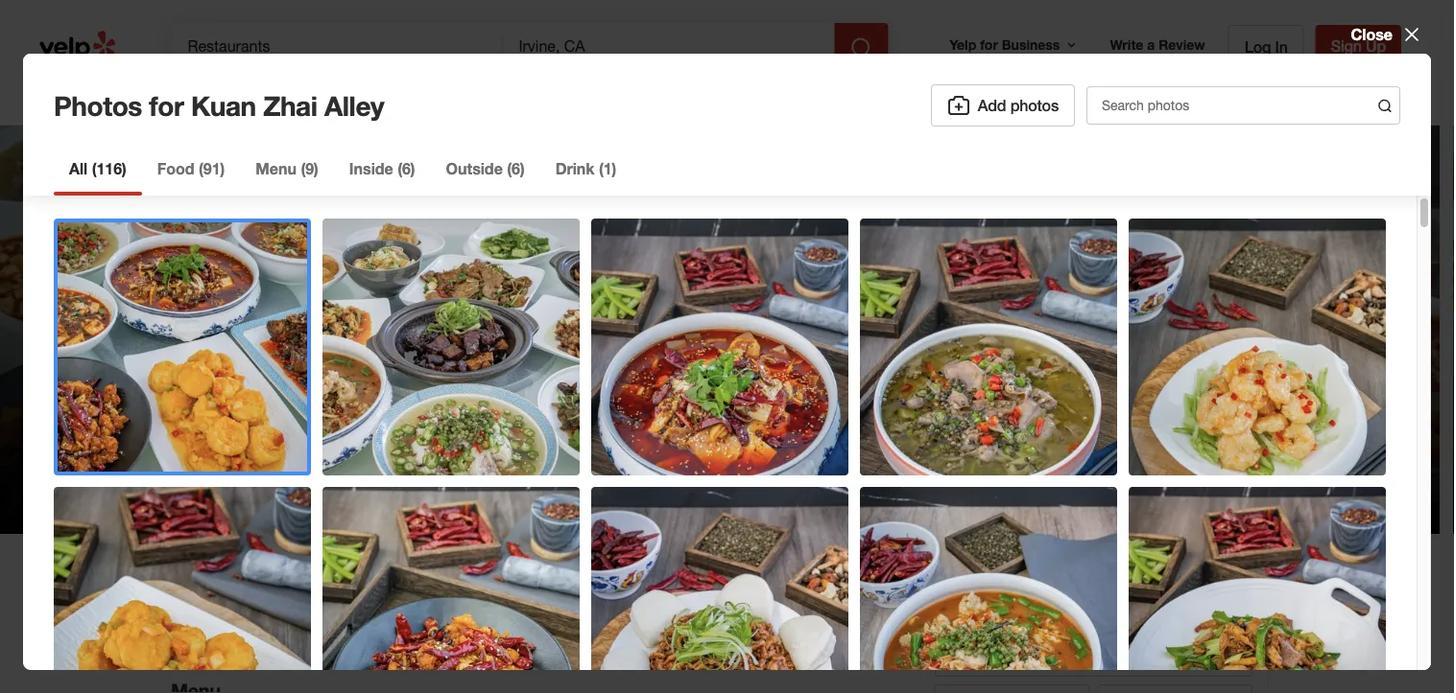 Task type: describe. For each thing, give the bounding box(es) containing it.
close button
[[1351, 23, 1423, 46]]

see for see all 116 photos
[[1110, 465, 1136, 483]]

make
[[935, 591, 983, 614]]

menu
[[256, 160, 297, 178]]

(6) for outside (6)
[[507, 160, 525, 178]]

1 pm from the left
[[526, 444, 550, 462]]

3 photo of kuan zhai alley - irvine, ca, us. image from the left
[[1247, 126, 1454, 535]]

claimed
[[304, 410, 364, 428]]

home
[[315, 86, 351, 102]]

116
[[1160, 465, 1185, 483]]

photos inside see all 116 photos link
[[1189, 465, 1237, 483]]

photos for kuan zhai alley
[[54, 89, 384, 121]]

1 horizontal spatial zhai
[[409, 299, 503, 354]]

outside (6)
[[446, 160, 525, 178]]

add photo
[[384, 585, 457, 603]]

(6) for inside (6)
[[398, 160, 415, 178]]

all
[[1140, 465, 1156, 483]]

search image
[[850, 36, 873, 59]]

home services
[[315, 86, 406, 102]]

log in
[[1245, 37, 1288, 56]]

(1)
[[599, 160, 617, 178]]

add for add photos
[[978, 96, 1006, 115]]

food
[[157, 160, 194, 178]]

4.3 (50 reviews)
[[465, 367, 577, 386]]

see all 116 photos
[[1110, 465, 1237, 483]]

hours
[[667, 447, 699, 460]]

24 camera v2 image
[[353, 583, 376, 606]]

see all 116 photos link
[[1078, 450, 1269, 496]]

a for review
[[1147, 37, 1155, 52]]

write for write a review
[[217, 585, 253, 603]]

all
[[69, 160, 88, 178]]

(91)
[[199, 160, 225, 178]]

food (91)
[[157, 160, 225, 178]]

yelp
[[950, 37, 976, 52]]

menu (9)
[[256, 160, 319, 178]]

write a review link
[[1102, 27, 1213, 62]]

owner
[[453, 475, 493, 491]]

inside (6)
[[349, 160, 415, 178]]

reservation
[[1004, 591, 1103, 614]]

add photos link
[[931, 84, 1075, 127]]

1 vertical spatial alley
[[516, 299, 619, 354]]

photos
[[54, 89, 142, 121]]

previous image
[[27, 315, 50, 338]]

see for see hours
[[643, 447, 664, 460]]

closed 11:00 am - 2:45 pm, 4:00 pm - 9:00 pm
[[284, 444, 623, 462]]

16 claim filled v2 image
[[284, 412, 299, 427]]

log in link
[[1228, 25, 1304, 67]]

restaurants
[[185, 86, 257, 102]]

log
[[1245, 37, 1271, 56]]

(50
[[490, 367, 512, 386]]

24 add photo v2 image
[[947, 94, 970, 117]]

add for add photo
[[384, 585, 413, 603]]

szechuan
[[389, 410, 461, 428]]

photo
[[417, 585, 457, 603]]

photos inside add photos link
[[1010, 96, 1059, 115]]

24 chevron down v2 image
[[261, 83, 284, 106]]

sign up link
[[1316, 25, 1401, 67]]

follow
[[745, 585, 790, 603]]

24 add v2 image
[[714, 583, 737, 606]]

closed
[[284, 444, 335, 462]]

see hours
[[643, 447, 699, 460]]

(50 reviews) link
[[490, 367, 577, 386]]

write a review
[[1110, 37, 1205, 52]]



Task type: vqa. For each thing, say whether or not it's contained in the screenshot.
the rightmost ac and furnace split system
no



Task type: locate. For each thing, give the bounding box(es) containing it.
inside
[[349, 160, 393, 178]]

2 pm from the left
[[599, 444, 623, 462]]

drink (1)
[[555, 160, 617, 178]]

write for write a review
[[1110, 37, 1143, 52]]

0 vertical spatial alley
[[324, 89, 384, 121]]

for right yelp
[[980, 37, 998, 52]]

a for reservation
[[988, 591, 999, 614]]

24 star v2 image
[[186, 583, 209, 606]]

kuan
[[191, 89, 256, 121], [284, 299, 397, 354]]

1 horizontal spatial for
[[980, 37, 998, 52]]

write
[[1110, 37, 1143, 52], [217, 585, 253, 603]]

see
[[643, 447, 664, 460], [1110, 465, 1136, 483]]

szechuan link
[[389, 410, 461, 428]]

review
[[269, 585, 314, 603]]

for inside yelp for business button
[[980, 37, 998, 52]]

a left 'review'
[[1147, 37, 1155, 52]]

pm right 9:00
[[599, 444, 623, 462]]

search image
[[1377, 98, 1393, 114]]

(6) right the inside
[[398, 160, 415, 178]]

save
[[639, 585, 674, 603]]

for for yelp
[[980, 37, 998, 52]]

1 (6) from the left
[[398, 160, 415, 178]]

2 horizontal spatial a
[[1147, 37, 1155, 52]]

add photo link
[[337, 573, 474, 615]]

(6) right outside
[[507, 160, 525, 178]]

0 vertical spatial write
[[1110, 37, 1143, 52]]

0 horizontal spatial for
[[149, 89, 184, 121]]

None search field
[[172, 23, 892, 69]]

0 horizontal spatial alley
[[324, 89, 384, 121]]

Search photos text field
[[1086, 86, 1400, 125]]

1 vertical spatial kuan
[[284, 299, 397, 354]]

1 horizontal spatial pm
[[599, 444, 623, 462]]

Select a date text field
[[935, 632, 1253, 678]]

for left 'restaurants'
[[149, 89, 184, 121]]

kuan zhai alley
[[284, 299, 619, 354]]

pm
[[526, 444, 550, 462], [599, 444, 623, 462]]

ago
[[553, 475, 577, 491]]

yelp for business
[[950, 37, 1060, 52]]

in
[[1275, 37, 1288, 56]]

(116)
[[92, 160, 127, 178]]

add right the 24 add photo v2
[[978, 96, 1006, 115]]

1 horizontal spatial (6)
[[507, 160, 525, 178]]

1 vertical spatial see
[[1110, 465, 1136, 483]]

follow button
[[698, 573, 806, 615]]

1 vertical spatial photos
[[1189, 465, 1237, 483]]

0 horizontal spatial a
[[257, 585, 265, 603]]

16 chevron down v2 image
[[1064, 37, 1079, 53]]

home services link
[[299, 69, 448, 125]]

0 vertical spatial kuan
[[191, 89, 256, 121]]

0 horizontal spatial pm
[[526, 444, 550, 462]]

share
[[528, 585, 568, 603]]

kuan left 24 chevron down v2 "image"
[[191, 89, 256, 121]]

1 horizontal spatial alley
[[516, 299, 619, 354]]

reviews)
[[516, 367, 577, 386]]

pm right "4:00" on the left bottom of page
[[526, 444, 550, 462]]

None field
[[936, 687, 1088, 694]]

0 vertical spatial for
[[980, 37, 998, 52]]

0 vertical spatial add
[[978, 96, 1006, 115]]

write right 16 chevron down v2 icon
[[1110, 37, 1143, 52]]

2 - from the left
[[554, 444, 561, 462]]

pm,
[[459, 444, 487, 462]]

close
[[1351, 25, 1393, 43]]

1 horizontal spatial -
[[554, 444, 561, 462]]

weeks
[[508, 475, 549, 491]]

0 vertical spatial zhai
[[263, 89, 317, 121]]

- left 9:00
[[554, 444, 561, 462]]

write a review link
[[171, 573, 329, 615]]

by
[[373, 475, 388, 491]]

1 vertical spatial write
[[217, 585, 253, 603]]

zhai
[[263, 89, 317, 121], [409, 299, 503, 354]]

for
[[980, 37, 998, 52], [149, 89, 184, 121]]

write a review
[[217, 585, 314, 603]]

2 photo of kuan zhai alley - irvine, ca, us. image from the left
[[617, 126, 1247, 535]]

zhai up 4.3
[[409, 299, 503, 354]]

1 horizontal spatial a
[[988, 591, 999, 614]]

edit button
[[473, 410, 511, 433]]

business categories element
[[169, 69, 1401, 125]]

see left hours
[[643, 447, 664, 460]]

for for photos
[[149, 89, 184, 121]]

1 vertical spatial for
[[149, 89, 184, 121]]

up
[[1366, 37, 1386, 55]]

4:00
[[492, 444, 522, 462]]

0 vertical spatial see
[[643, 447, 664, 460]]

yelp for business button
[[942, 27, 1087, 62]]

0 horizontal spatial photos
[[1010, 96, 1059, 115]]

0 vertical spatial photos
[[1010, 96, 1059, 115]]

0 horizontal spatial (6)
[[398, 160, 415, 178]]

sign up
[[1331, 37, 1386, 55]]

photos
[[1010, 96, 1059, 115], [1189, 465, 1237, 483]]

2
[[497, 475, 504, 491]]

photos right 116
[[1189, 465, 1237, 483]]

zhai up menu (9)
[[263, 89, 317, 121]]

0 horizontal spatial kuan
[[191, 89, 256, 121]]

a for review
[[257, 585, 265, 603]]

save button
[[592, 573, 690, 615]]

0 horizontal spatial write
[[217, 585, 253, 603]]

24 save outline v2 image
[[609, 583, 632, 606]]

alley up "reviews)"
[[516, 299, 619, 354]]

9:00
[[565, 444, 595, 462]]

2:45
[[425, 444, 455, 462]]

a right "make"
[[988, 591, 999, 614]]

photos down the business
[[1010, 96, 1059, 115]]

0 horizontal spatial zhai
[[263, 89, 317, 121]]

add photos
[[978, 96, 1059, 115]]

edit
[[481, 414, 503, 428]]

see hours link
[[635, 442, 707, 465]]

add right the 24 camera v2 image
[[384, 585, 413, 603]]

am
[[386, 444, 410, 462]]

0 horizontal spatial add
[[384, 585, 413, 603]]

share button
[[481, 573, 585, 615]]

24 share v2 image
[[498, 583, 521, 606]]

drink
[[555, 160, 595, 178]]

- right am on the bottom left
[[414, 444, 421, 462]]

alley
[[324, 89, 384, 121], [516, 299, 619, 354]]

11:00
[[343, 444, 381, 462]]

1 horizontal spatial photos
[[1189, 465, 1237, 483]]

tab list containing all (116)
[[54, 157, 632, 196]]

restaurants link
[[169, 69, 299, 125]]

4.3 star rating image
[[284, 361, 453, 392]]

a
[[1147, 37, 1155, 52], [257, 585, 265, 603], [988, 591, 999, 614]]

1 vertical spatial add
[[384, 585, 413, 603]]

business
[[392, 475, 449, 491]]

kuan up 4.3 star rating image
[[284, 299, 397, 354]]

updated
[[315, 475, 370, 491]]

add
[[978, 96, 1006, 115], [384, 585, 413, 603]]

1 vertical spatial zhai
[[409, 299, 503, 354]]

make a reservation
[[935, 591, 1103, 614]]

0 horizontal spatial see
[[643, 447, 664, 460]]

(6)
[[398, 160, 415, 178], [507, 160, 525, 178]]

all (116)
[[69, 160, 127, 178]]

24 close v2 image
[[1400, 23, 1423, 46]]

1 photo of kuan zhai alley - irvine, ca, us. image from the left
[[0, 126, 617, 535]]

photo of kuan zhai alley - irvine, ca, us. image
[[0, 126, 617, 535], [617, 126, 1247, 535], [1247, 126, 1454, 535]]

see left 'all'
[[1110, 465, 1136, 483]]

business
[[1002, 37, 1060, 52]]

1 horizontal spatial kuan
[[284, 299, 397, 354]]

sign
[[1331, 37, 1362, 55]]

2 (6) from the left
[[507, 160, 525, 178]]

a left review
[[257, 585, 265, 603]]

write right 24 star v2 icon
[[217, 585, 253, 603]]

services
[[354, 86, 406, 102]]

(9)
[[301, 160, 319, 178]]

review
[[1159, 37, 1205, 52]]

1 horizontal spatial see
[[1110, 465, 1136, 483]]

1 horizontal spatial add
[[978, 96, 1006, 115]]

4.3
[[465, 367, 486, 386]]

updated by business owner 2 weeks ago
[[315, 475, 577, 491]]

alley up the inside
[[324, 89, 384, 121]]

1 - from the left
[[414, 444, 421, 462]]

-
[[414, 444, 421, 462], [554, 444, 561, 462]]

1 horizontal spatial write
[[1110, 37, 1143, 52]]

outside
[[446, 160, 503, 178]]

0 horizontal spatial -
[[414, 444, 421, 462]]

tab list
[[54, 157, 632, 196]]



